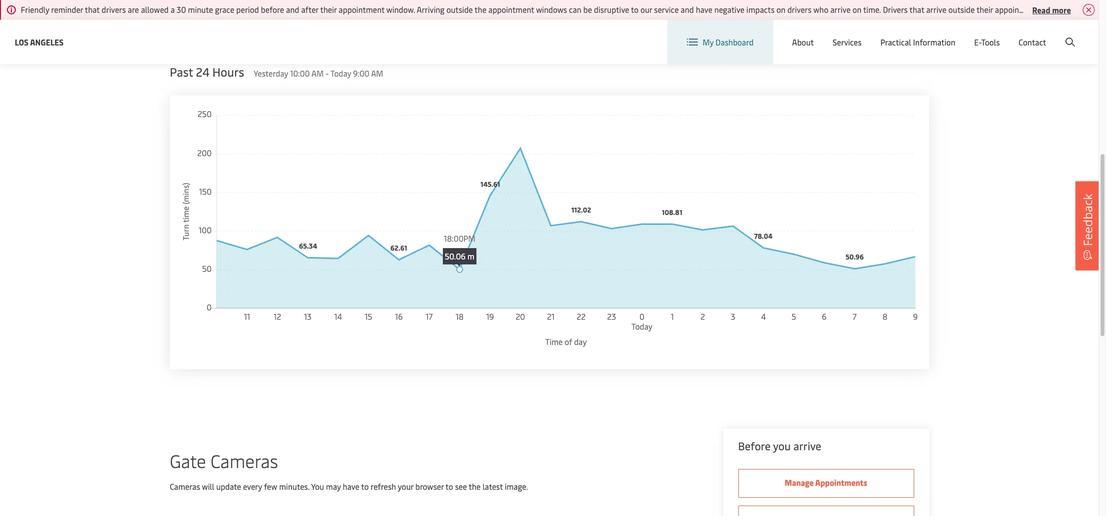 Task type: vqa. For each thing, say whether or not it's contained in the screenshot.
Team on the left
no



Task type: describe. For each thing, give the bounding box(es) containing it.
1 horizontal spatial to
[[446, 481, 453, 492]]

e-tools button
[[974, 20, 1000, 64]]

you
[[311, 481, 324, 492]]

minute
[[188, 4, 213, 15]]

services button
[[833, 20, 862, 64]]

under for 90
[[786, 4, 809, 17]]

1 vertical spatial the
[[469, 481, 481, 492]]

feedback
[[1080, 194, 1096, 246]]

serviced under 90 minutes
[[750, 4, 856, 17]]

1 vertical spatial have
[[343, 481, 359, 492]]

latest
[[483, 481, 503, 492]]

1 vertical spatial will
[[202, 481, 214, 492]]

window
[[1043, 4, 1070, 15]]

read
[[1032, 4, 1050, 15]]

2 that from the left
[[910, 4, 924, 15]]

1 horizontal spatial arrive
[[830, 4, 851, 15]]

time.
[[863, 4, 881, 15]]

window.
[[386, 4, 415, 15]]

switch location
[[821, 29, 877, 40]]

update
[[216, 481, 241, 492]]

location
[[846, 29, 877, 40]]

1 be from the left
[[583, 4, 592, 15]]

browser
[[415, 481, 444, 492]]

2 outside from the left
[[949, 4, 975, 15]]

login
[[1000, 29, 1019, 40]]

impacts
[[747, 4, 775, 15]]

1 appointment from the left
[[339, 4, 385, 15]]

login / create account link
[[982, 20, 1080, 49]]

yesterday
[[254, 68, 288, 79]]

period
[[236, 4, 259, 15]]

serviced for serviced under 90 minutes
[[750, 4, 783, 17]]

more
[[1052, 4, 1071, 15]]

past 24 hours
[[170, 64, 244, 80]]

manage
[[785, 477, 814, 488]]

1 and from the left
[[286, 4, 299, 15]]

friendly reminder that drivers are allowed a 30 minute grace period before and after their appointment window. arriving outside the appointment windows can be disruptive to our service and have negative impacts on drivers who arrive on time. drivers that arrive outside their appointment window will be tur
[[21, 4, 1106, 15]]

contact button
[[1019, 20, 1046, 64]]

read more
[[1032, 4, 1071, 15]]

image.
[[505, 481, 528, 492]]

2 horizontal spatial to
[[631, 4, 639, 15]]

contact
[[1019, 37, 1046, 47]]

manage appointments
[[785, 477, 867, 488]]

service
[[654, 4, 679, 15]]

your
[[398, 481, 414, 492]]

global menu button
[[886, 20, 963, 49]]

minutes.
[[279, 481, 309, 492]]

my dashboard
[[703, 37, 754, 47]]

2 horizontal spatial arrive
[[926, 4, 947, 15]]

grace
[[215, 4, 234, 15]]

10:00
[[290, 68, 310, 79]]

angeles
[[30, 36, 64, 47]]

who
[[814, 4, 829, 15]]

practical information
[[881, 37, 956, 47]]

you
[[773, 438, 791, 453]]

login / create account
[[1000, 29, 1080, 40]]

los angeles link
[[15, 36, 64, 48]]

about button
[[792, 20, 814, 64]]

hours
[[212, 64, 244, 80]]

30
[[177, 4, 186, 15]]

information
[[913, 37, 956, 47]]

menu
[[933, 29, 953, 40]]

1 that from the left
[[85, 4, 100, 15]]

past
[[170, 64, 193, 80]]

1 drivers from the left
[[102, 4, 126, 15]]

manage appointments link
[[738, 469, 914, 498]]

are
[[128, 4, 139, 15]]

global menu
[[908, 29, 953, 40]]

minutes for serviced under 60 minutes
[[572, 4, 605, 17]]

allowed
[[141, 4, 169, 15]]

1 on from the left
[[777, 4, 786, 15]]

9:00
[[353, 68, 369, 79]]

practical information button
[[881, 20, 956, 64]]

1 vertical spatial cameras
[[170, 481, 200, 492]]

global
[[908, 29, 931, 40]]

friendly
[[21, 4, 49, 15]]



Task type: locate. For each thing, give the bounding box(es) containing it.
2 appointment from the left
[[488, 4, 534, 15]]

drivers left who
[[787, 4, 812, 15]]

create
[[1026, 29, 1049, 40]]

los angeles
[[15, 36, 64, 47]]

0 horizontal spatial am
[[312, 68, 324, 79]]

that right drivers
[[910, 4, 924, 15]]

1 horizontal spatial and
[[681, 4, 694, 15]]

0 vertical spatial cameras
[[211, 448, 278, 473]]

am left the -
[[312, 68, 324, 79]]

their up e-tools popup button
[[977, 4, 993, 15]]

60
[[559, 4, 570, 17]]

1 horizontal spatial drivers
[[787, 4, 812, 15]]

outside right arriving
[[447, 4, 473, 15]]

serviced
[[498, 4, 532, 17], [750, 4, 783, 17]]

1 horizontal spatial under
[[786, 4, 809, 17]]

1 horizontal spatial that
[[910, 4, 924, 15]]

be left the tur
[[1086, 4, 1095, 15]]

0 vertical spatial the
[[475, 4, 487, 15]]

50.06
[[445, 251, 465, 262]]

yesterday 10:00 am - today 9:00 am
[[254, 68, 383, 79]]

serviced under 60 minutes
[[498, 4, 605, 17]]

1 horizontal spatial minutes
[[824, 4, 856, 17]]

e-tools
[[974, 37, 1000, 47]]

e-
[[974, 37, 981, 47]]

will left update
[[202, 481, 214, 492]]

drivers
[[883, 4, 908, 15]]

outside
[[447, 4, 473, 15], [949, 4, 975, 15]]

2 be from the left
[[1086, 4, 1095, 15]]

negative
[[714, 4, 745, 15]]

on left time.
[[853, 4, 862, 15]]

2 on from the left
[[853, 4, 862, 15]]

appointments
[[815, 477, 867, 488]]

0 horizontal spatial and
[[286, 4, 299, 15]]

90
[[811, 4, 822, 17]]

before
[[261, 4, 284, 15]]

close alert image
[[1083, 4, 1095, 16]]

be right can
[[583, 4, 592, 15]]

appointment
[[339, 4, 385, 15], [488, 4, 534, 15], [995, 4, 1041, 15]]

their
[[320, 4, 337, 15], [977, 4, 993, 15]]

/
[[1021, 29, 1024, 40]]

2 drivers from the left
[[787, 4, 812, 15]]

about
[[792, 37, 814, 47]]

1 am from the left
[[312, 68, 324, 79]]

every
[[243, 481, 262, 492]]

cameras
[[211, 448, 278, 473], [170, 481, 200, 492]]

1 horizontal spatial serviced
[[750, 4, 783, 17]]

arrive up global menu
[[926, 4, 947, 15]]

gate cameras
[[170, 448, 278, 473]]

refresh
[[371, 481, 396, 492]]

to
[[631, 4, 639, 15], [361, 481, 369, 492], [446, 481, 453, 492]]

serviced right negative
[[750, 4, 783, 17]]

2 serviced from the left
[[750, 4, 783, 17]]

appointment left windows
[[488, 4, 534, 15]]

under for 60
[[534, 4, 557, 17]]

that right reminder
[[85, 4, 100, 15]]

reminder
[[51, 4, 83, 15]]

to left 'our'
[[631, 4, 639, 15]]

1 their from the left
[[320, 4, 337, 15]]

0 horizontal spatial serviced
[[498, 4, 532, 17]]

2 minutes from the left
[[824, 4, 856, 17]]

will
[[1072, 4, 1084, 15], [202, 481, 214, 492]]

los
[[15, 36, 28, 47]]

0 horizontal spatial their
[[320, 4, 337, 15]]

0 horizontal spatial be
[[583, 4, 592, 15]]

to left see
[[446, 481, 453, 492]]

0 horizontal spatial have
[[343, 481, 359, 492]]

windows
[[536, 4, 567, 15]]

arrive right you
[[794, 438, 821, 453]]

see
[[455, 481, 467, 492]]

0 horizontal spatial will
[[202, 481, 214, 492]]

disruptive
[[594, 4, 629, 15]]

2 am from the left
[[371, 68, 383, 79]]

dashboard
[[716, 37, 754, 47]]

am right 9:00
[[371, 68, 383, 79]]

under
[[534, 4, 557, 17], [786, 4, 809, 17]]

minutes right 60
[[572, 4, 605, 17]]

serviced for serviced under 60 minutes
[[498, 4, 532, 17]]

1 horizontal spatial on
[[853, 4, 862, 15]]

1 horizontal spatial outside
[[949, 4, 975, 15]]

a
[[171, 4, 175, 15]]

am
[[312, 68, 324, 79], [371, 68, 383, 79]]

before you arrive
[[738, 438, 821, 453]]

0 horizontal spatial that
[[85, 4, 100, 15]]

2 horizontal spatial appointment
[[995, 4, 1041, 15]]

0 horizontal spatial cameras
[[170, 481, 200, 492]]

arrive right who
[[830, 4, 851, 15]]

have
[[696, 4, 713, 15], [343, 481, 359, 492]]

appointment left window.
[[339, 4, 385, 15]]

tur
[[1097, 4, 1106, 15]]

1 horizontal spatial will
[[1072, 4, 1084, 15]]

2 under from the left
[[786, 4, 809, 17]]

the
[[475, 4, 487, 15], [469, 481, 481, 492]]

drivers
[[102, 4, 126, 15], [787, 4, 812, 15]]

read more button
[[1032, 3, 1071, 16]]

serviced left windows
[[498, 4, 532, 17]]

account
[[1051, 29, 1080, 40]]

be
[[583, 4, 592, 15], [1086, 4, 1095, 15]]

0 horizontal spatial appointment
[[339, 4, 385, 15]]

-
[[326, 68, 329, 79]]

cameras will update every few minutes. you may have to refresh your browser to see the latest image.
[[170, 481, 528, 492]]

cameras up 'every'
[[211, 448, 278, 473]]

switch
[[821, 29, 844, 40]]

arriving
[[417, 4, 445, 15]]

0 horizontal spatial drivers
[[102, 4, 126, 15]]

arrive
[[830, 4, 851, 15], [926, 4, 947, 15], [794, 438, 821, 453]]

1 outside from the left
[[447, 4, 473, 15]]

to left refresh
[[361, 481, 369, 492]]

few
[[264, 481, 277, 492]]

minutes up switch location "button"
[[824, 4, 856, 17]]

1 under from the left
[[534, 4, 557, 17]]

m
[[467, 251, 474, 262]]

may
[[326, 481, 341, 492]]

after
[[301, 4, 319, 15]]

1 horizontal spatial their
[[977, 4, 993, 15]]

under left 90
[[786, 4, 809, 17]]

can
[[569, 4, 581, 15]]

outside up menu
[[949, 4, 975, 15]]

0 horizontal spatial on
[[777, 4, 786, 15]]

today
[[330, 68, 351, 79]]

switch location button
[[805, 29, 877, 40]]

24
[[196, 64, 210, 80]]

1 horizontal spatial have
[[696, 4, 713, 15]]

have right the may
[[343, 481, 359, 492]]

1 horizontal spatial appointment
[[488, 4, 534, 15]]

0 vertical spatial have
[[696, 4, 713, 15]]

and right service
[[681, 4, 694, 15]]

feedback button
[[1076, 181, 1100, 270]]

practical
[[881, 37, 911, 47]]

0 horizontal spatial outside
[[447, 4, 473, 15]]

0 horizontal spatial minutes
[[572, 4, 605, 17]]

have left negative
[[696, 4, 713, 15]]

50.06 m
[[445, 251, 474, 262]]

0 horizontal spatial under
[[534, 4, 557, 17]]

1 horizontal spatial be
[[1086, 4, 1095, 15]]

1 horizontal spatial cameras
[[211, 448, 278, 473]]

their right "after"
[[320, 4, 337, 15]]

1 serviced from the left
[[498, 4, 532, 17]]

tools
[[981, 37, 1000, 47]]

2 their from the left
[[977, 4, 993, 15]]

cameras down gate
[[170, 481, 200, 492]]

18:00pm
[[444, 233, 475, 244]]

1 horizontal spatial am
[[371, 68, 383, 79]]

before
[[738, 438, 771, 453]]

under left 60
[[534, 4, 557, 17]]

and left "after"
[[286, 4, 299, 15]]

0 horizontal spatial arrive
[[794, 438, 821, 453]]

0 horizontal spatial to
[[361, 481, 369, 492]]

1 minutes from the left
[[572, 4, 605, 17]]

appointment up /
[[995, 4, 1041, 15]]

minutes for serviced under 90 minutes
[[824, 4, 856, 17]]

will right more
[[1072, 4, 1084, 15]]

gate
[[170, 448, 206, 473]]

my dashboard button
[[687, 20, 754, 64]]

3 appointment from the left
[[995, 4, 1041, 15]]

minutes
[[572, 4, 605, 17], [824, 4, 856, 17]]

drivers left are
[[102, 4, 126, 15]]

0 vertical spatial will
[[1072, 4, 1084, 15]]

on right impacts
[[777, 4, 786, 15]]

my
[[703, 37, 714, 47]]

2 and from the left
[[681, 4, 694, 15]]



